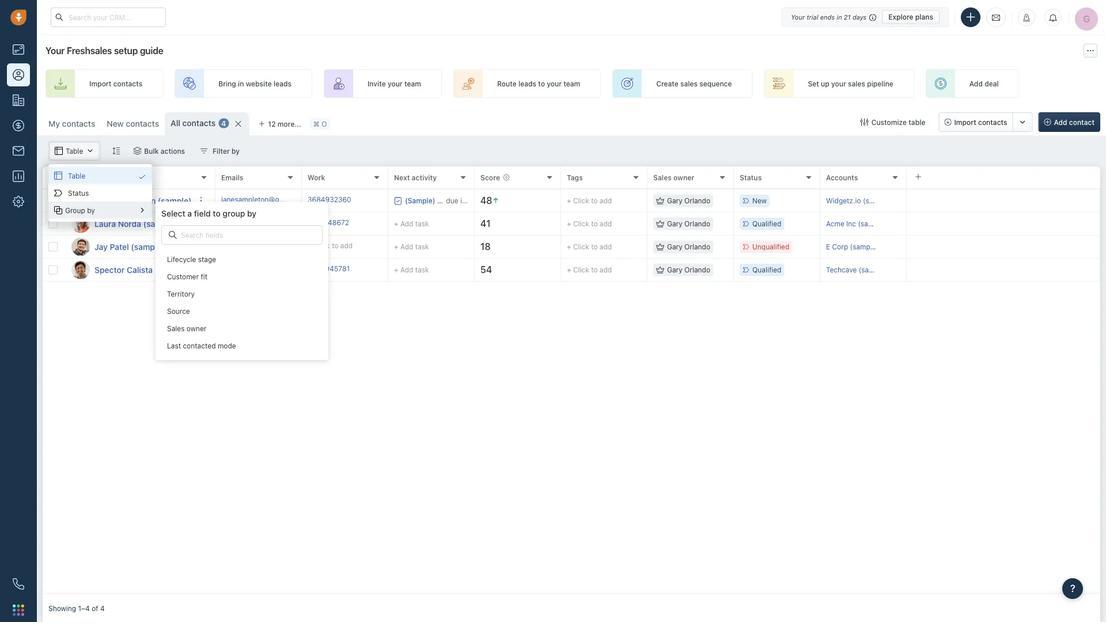 Task type: describe. For each thing, give the bounding box(es) containing it.
lifecycle stage
[[167, 255, 216, 263]]

shade muted image
[[867, 12, 877, 22]]

plans
[[916, 13, 934, 21]]

contacted
[[183, 342, 216, 350]]

territory
[[167, 290, 195, 298]]

explore
[[889, 13, 914, 21]]

select a field to group by menu
[[48, 164, 328, 360]]

explore plans
[[889, 13, 934, 21]]

status
[[68, 189, 89, 197]]

Search fields field
[[180, 230, 260, 241]]

container_wx8msf4aqz5i3rn1 image left "table"
[[54, 172, 62, 180]]

fit
[[201, 273, 208, 281]]

sales owner
[[167, 324, 207, 332]]

phone image
[[7, 573, 30, 596]]

container_wx8msf4aqz5i3rn1 image left status
[[54, 189, 62, 197]]

email image
[[992, 13, 1000, 22]]

explore plans link
[[882, 10, 940, 24]]

select
[[161, 209, 185, 218]]

owner
[[187, 324, 207, 332]]

a
[[187, 209, 192, 218]]

field
[[194, 209, 211, 218]]

group
[[65, 206, 85, 214]]

freshworks switcher image
[[13, 605, 24, 616]]



Task type: vqa. For each thing, say whether or not it's contained in the screenshot.
IS/ARE to the top
no



Task type: locate. For each thing, give the bounding box(es) containing it.
last
[[167, 342, 181, 350]]

last contacted mode
[[167, 342, 236, 350]]

group by
[[65, 206, 95, 214]]

0 vertical spatial container_wx8msf4aqz5i3rn1 image
[[54, 206, 62, 214]]

group by menu item
[[48, 202, 152, 219]]

to
[[213, 209, 221, 218]]

customer
[[167, 273, 199, 281]]

container_wx8msf4aqz5i3rn1 image inside group by menu item
[[138, 206, 146, 214]]

by
[[87, 206, 95, 214], [247, 209, 257, 218]]

container_wx8msf4aqz5i3rn1 image
[[54, 206, 62, 214], [169, 231, 177, 239]]

lifecycle
[[167, 255, 196, 263]]

0 horizontal spatial container_wx8msf4aqz5i3rn1 image
[[54, 206, 62, 214]]

container_wx8msf4aqz5i3rn1 image
[[54, 172, 62, 180], [138, 173, 146, 181], [54, 189, 62, 197], [138, 206, 146, 214]]

mode
[[218, 342, 236, 350]]

container_wx8msf4aqz5i3rn1 image left the select
[[138, 206, 146, 214]]

container_wx8msf4aqz5i3rn1 image up group by menu item
[[138, 173, 146, 181]]

container_wx8msf4aqz5i3rn1 image inside group by menu item
[[54, 206, 62, 214]]

container_wx8msf4aqz5i3rn1 image left group
[[54, 206, 62, 214]]

stage
[[198, 255, 216, 263]]

group
[[223, 209, 245, 218]]

table
[[68, 172, 85, 180]]

1 horizontal spatial by
[[247, 209, 257, 218]]

container_wx8msf4aqz5i3rn1 image down the select
[[169, 231, 177, 239]]

customer fit
[[167, 273, 208, 281]]

sales
[[167, 324, 185, 332]]

Search your CRM... text field
[[51, 7, 166, 27]]

1 vertical spatial container_wx8msf4aqz5i3rn1 image
[[169, 231, 177, 239]]

by inside menu item
[[87, 206, 95, 214]]

1 horizontal spatial container_wx8msf4aqz5i3rn1 image
[[169, 231, 177, 239]]

source
[[167, 307, 190, 315]]

select a field to group by
[[161, 209, 257, 218]]

0 horizontal spatial by
[[87, 206, 95, 214]]



